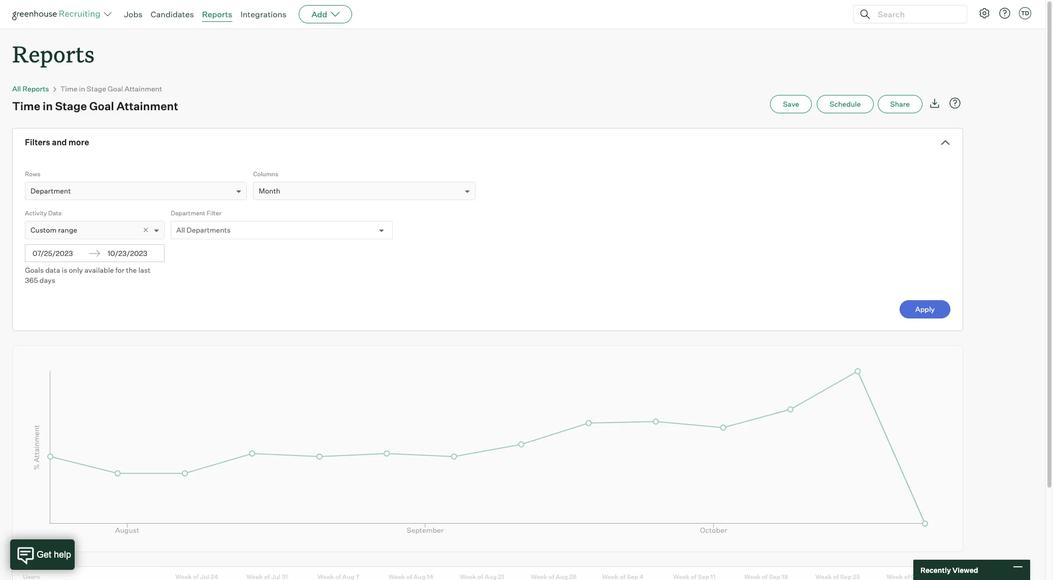 Task type: vqa. For each thing, say whether or not it's contained in the screenshot.
the bottommost to
no



Task type: describe. For each thing, give the bounding box(es) containing it.
recently viewed
[[921, 566, 979, 575]]

1 vertical spatial in
[[43, 99, 53, 113]]

schedule
[[830, 100, 861, 108]]

month
[[259, 187, 280, 195]]

td button
[[1018, 5, 1034, 21]]

1 vertical spatial time
[[12, 99, 40, 113]]

apply button
[[900, 300, 951, 319]]

xychart image
[[25, 346, 951, 549]]

0 vertical spatial reports
[[202, 9, 232, 19]]

save and schedule this report to revisit it! element
[[771, 95, 817, 113]]

configure image
[[979, 7, 991, 19]]

365
[[25, 276, 38, 285]]

×
[[143, 224, 149, 235]]

goals data is only available for the last 365 days
[[25, 266, 151, 285]]

jobs link
[[124, 9, 143, 19]]

goals
[[25, 266, 44, 275]]

data
[[45, 266, 60, 275]]

range
[[58, 226, 77, 234]]

month option
[[259, 187, 280, 195]]

days
[[40, 276, 55, 285]]

2 vertical spatial reports
[[23, 84, 49, 93]]

rows
[[25, 170, 40, 178]]

all departments
[[176, 226, 231, 234]]

td
[[1022, 10, 1030, 17]]

viewed
[[953, 566, 979, 575]]

1 vertical spatial reports
[[12, 39, 95, 69]]

all reports link
[[12, 84, 49, 93]]

custom range
[[30, 226, 77, 234]]

all for all departments
[[176, 226, 185, 234]]

integrations link
[[241, 9, 287, 19]]

0 vertical spatial time in stage goal attainment
[[60, 84, 162, 93]]

filter
[[207, 209, 222, 217]]

only
[[69, 266, 83, 275]]

download image
[[929, 97, 941, 109]]

time in stage goal attainment link
[[60, 84, 162, 93]]

more
[[69, 137, 89, 147]]

reports link
[[202, 9, 232, 19]]

department option
[[30, 187, 71, 195]]

last
[[138, 266, 151, 275]]

schedule button
[[817, 95, 874, 113]]

custom
[[30, 226, 56, 234]]

is
[[62, 266, 67, 275]]

activity
[[25, 209, 47, 217]]



Task type: locate. For each thing, give the bounding box(es) containing it.
apply
[[916, 305, 935, 314]]

1 horizontal spatial in
[[79, 84, 85, 93]]

filters
[[25, 137, 50, 147]]

all for all reports
[[12, 84, 21, 93]]

0 vertical spatial goal
[[108, 84, 123, 93]]

integrations
[[241, 9, 287, 19]]

column header
[[13, 567, 174, 580]]

add
[[312, 9, 327, 19]]

time
[[60, 84, 78, 93], [12, 99, 40, 113]]

0 vertical spatial attainment
[[125, 84, 162, 93]]

custom range option
[[30, 226, 77, 234]]

time in stage goal attainment
[[60, 84, 162, 93], [12, 99, 178, 113]]

jobs
[[124, 9, 143, 19]]

all reports
[[12, 84, 49, 93]]

recently
[[921, 566, 951, 575]]

1 vertical spatial time in stage goal attainment
[[12, 99, 178, 113]]

time down all reports
[[12, 99, 40, 113]]

candidates link
[[151, 9, 194, 19]]

filters and more
[[25, 137, 89, 147]]

attainment
[[125, 84, 162, 93], [116, 99, 178, 113]]

0 vertical spatial time
[[60, 84, 78, 93]]

07/25/2023
[[33, 249, 73, 258]]

and
[[52, 137, 67, 147]]

department
[[30, 187, 71, 195], [171, 209, 205, 217]]

save
[[783, 100, 800, 108]]

1 vertical spatial all
[[176, 226, 185, 234]]

share button
[[878, 95, 923, 113]]

0 horizontal spatial all
[[12, 84, 21, 93]]

0 vertical spatial in
[[79, 84, 85, 93]]

the
[[126, 266, 137, 275]]

department up date
[[30, 187, 71, 195]]

0 horizontal spatial in
[[43, 99, 53, 113]]

for
[[115, 266, 125, 275]]

1 horizontal spatial time
[[60, 84, 78, 93]]

available
[[84, 266, 114, 275]]

Search text field
[[876, 7, 958, 22]]

0 horizontal spatial department
[[30, 187, 71, 195]]

1 vertical spatial department
[[171, 209, 205, 217]]

1 vertical spatial goal
[[89, 99, 114, 113]]

add button
[[299, 5, 352, 23]]

greenhouse recruiting image
[[12, 8, 104, 20]]

1 horizontal spatial department
[[171, 209, 205, 217]]

1 horizontal spatial all
[[176, 226, 185, 234]]

department for department filter
[[171, 209, 205, 217]]

department up all departments
[[171, 209, 205, 217]]

grid
[[13, 567, 1054, 580]]

1 vertical spatial stage
[[55, 99, 87, 113]]

10/23/2023
[[108, 249, 147, 258]]

1 vertical spatial attainment
[[116, 99, 178, 113]]

faq image
[[949, 97, 962, 109]]

department filter
[[171, 209, 222, 217]]

0 vertical spatial stage
[[87, 84, 106, 93]]

columns
[[253, 170, 278, 178]]

candidates
[[151, 9, 194, 19]]

in
[[79, 84, 85, 93], [43, 99, 53, 113]]

time right all reports
[[60, 84, 78, 93]]

stage
[[87, 84, 106, 93], [55, 99, 87, 113]]

date
[[48, 209, 62, 217]]

activity date
[[25, 209, 62, 217]]

row
[[13, 567, 1054, 580]]

save button
[[771, 95, 812, 113]]

departments
[[187, 226, 231, 234]]

goal
[[108, 84, 123, 93], [89, 99, 114, 113]]

all
[[12, 84, 21, 93], [176, 226, 185, 234]]

td button
[[1020, 7, 1032, 19]]

share
[[891, 100, 910, 108]]

department for department
[[30, 187, 71, 195]]

0 horizontal spatial time
[[12, 99, 40, 113]]

reports
[[202, 9, 232, 19], [12, 39, 95, 69], [23, 84, 49, 93]]

0 vertical spatial department
[[30, 187, 71, 195]]

0 vertical spatial all
[[12, 84, 21, 93]]



